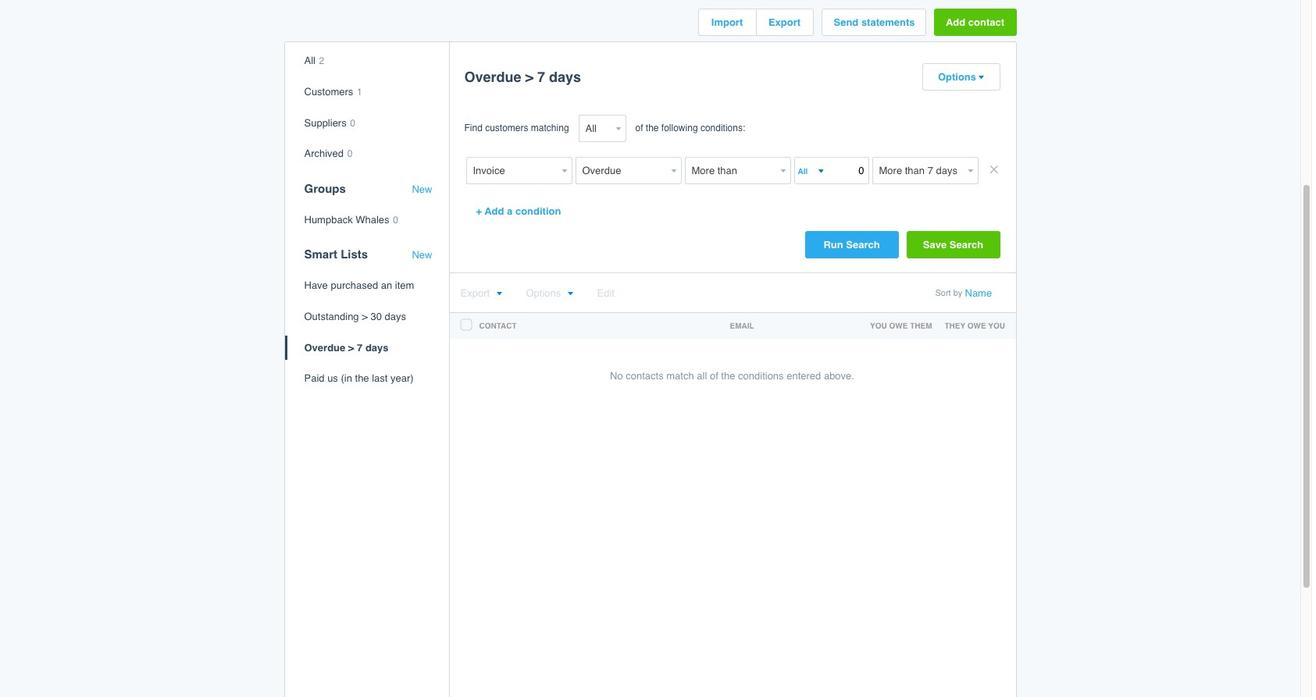 Task type: vqa. For each thing, say whether or not it's contained in the screenshot.
New
yes



Task type: locate. For each thing, give the bounding box(es) containing it.
match
[[667, 371, 694, 382]]

1 horizontal spatial add
[[946, 17, 966, 28]]

0 right suppliers
[[350, 118, 356, 129]]

1 horizontal spatial search
[[950, 239, 984, 251]]

1 vertical spatial options button
[[526, 288, 574, 300]]

1 search from the left
[[846, 239, 880, 251]]

All text field
[[579, 115, 612, 143]]

all
[[304, 55, 316, 67]]

days
[[549, 69, 581, 85], [385, 311, 406, 323], [366, 342, 389, 354]]

1 horizontal spatial >
[[362, 311, 368, 323]]

0 vertical spatial of
[[636, 123, 643, 134]]

last
[[372, 373, 388, 385]]

find customers matching
[[465, 123, 569, 134]]

import
[[712, 17, 743, 28]]

statements
[[862, 17, 915, 28]]

contact
[[969, 17, 1005, 28]]

add right '+'
[[485, 206, 504, 218]]

export for export button to the bottom
[[461, 288, 490, 300]]

export up "contact"
[[461, 288, 490, 300]]

customers
[[304, 86, 353, 98]]

2 vertical spatial days
[[366, 342, 389, 354]]

matching
[[531, 123, 569, 134]]

0 for suppliers
[[350, 118, 356, 129]]

of left following
[[636, 123, 643, 134]]

days right 30
[[385, 311, 406, 323]]

item
[[395, 280, 414, 292]]

paid
[[304, 373, 325, 385]]

you down 'name' "button"
[[989, 321, 1006, 331]]

0 horizontal spatial options
[[526, 288, 561, 300]]

the
[[646, 123, 659, 134], [721, 371, 736, 382], [355, 373, 369, 385]]

1 vertical spatial overdue
[[304, 342, 346, 354]]

the right (in
[[355, 373, 369, 385]]

+ add a condition
[[476, 206, 561, 218]]

days down 30
[[366, 342, 389, 354]]

smart
[[304, 248, 338, 261]]

0 vertical spatial export button
[[757, 10, 813, 35]]

export inside export button
[[769, 17, 801, 28]]

conditions
[[738, 371, 784, 382]]

2 search from the left
[[950, 239, 984, 251]]

options button left edit on the top left of the page
[[526, 288, 574, 300]]

the right all
[[721, 371, 736, 382]]

el image left edit button
[[568, 292, 574, 297]]

export button
[[757, 10, 813, 35], [461, 288, 502, 300]]

you left them
[[870, 321, 887, 331]]

0 vertical spatial options button
[[923, 64, 1000, 90]]

el image down contact
[[978, 75, 985, 81]]

1 horizontal spatial options button
[[923, 64, 1000, 90]]

1 horizontal spatial export
[[769, 17, 801, 28]]

0 horizontal spatial el image
[[496, 292, 502, 297]]

1 horizontal spatial owe
[[968, 321, 987, 331]]

following
[[662, 123, 698, 134]]

options for of the following conditions:
[[938, 71, 977, 83]]

1 vertical spatial overdue > 7 days
[[304, 342, 389, 354]]

0 vertical spatial options
[[938, 71, 977, 83]]

you
[[870, 321, 887, 331], [989, 321, 1006, 331]]

el image
[[978, 75, 985, 81], [496, 292, 502, 297], [568, 292, 574, 297]]

options for email
[[526, 288, 561, 300]]

1 new link from the top
[[412, 183, 432, 196]]

options
[[938, 71, 977, 83], [526, 288, 561, 300]]

export right 'import' button
[[769, 17, 801, 28]]

archived
[[304, 148, 344, 160]]

search inside button
[[846, 239, 880, 251]]

send statements
[[834, 17, 915, 28]]

0 horizontal spatial add
[[485, 206, 504, 218]]

0 for archived
[[347, 149, 353, 160]]

add left contact
[[946, 17, 966, 28]]

search
[[846, 239, 880, 251], [950, 239, 984, 251]]

overdue up customers at the left of page
[[465, 69, 522, 85]]

export button up "contact"
[[461, 288, 502, 300]]

>
[[525, 69, 534, 85], [362, 311, 368, 323], [348, 342, 354, 354]]

7 up paid us (in the last year)
[[357, 342, 363, 354]]

> left 30
[[362, 311, 368, 323]]

condition
[[516, 206, 561, 218]]

options down add contact
[[938, 71, 977, 83]]

no contacts match all of the conditions entered above.
[[610, 371, 855, 382]]

groups
[[304, 182, 346, 195]]

year)
[[391, 373, 414, 385]]

of
[[636, 123, 643, 134], [710, 371, 719, 382]]

None text field
[[466, 157, 558, 185], [575, 157, 668, 185], [796, 163, 816, 179], [466, 157, 558, 185], [575, 157, 668, 185], [796, 163, 816, 179]]

options left edit button
[[526, 288, 561, 300]]

el image for of the following conditions:
[[978, 75, 985, 81]]

export button right 'import' button
[[757, 10, 813, 35]]

new link
[[412, 183, 432, 196], [412, 250, 432, 262]]

0 vertical spatial overdue > 7 days
[[465, 69, 581, 85]]

0 horizontal spatial owe
[[890, 321, 908, 331]]

all
[[697, 371, 707, 382]]

save search
[[923, 239, 984, 251]]

0 horizontal spatial export
[[461, 288, 490, 300]]

suppliers 0
[[304, 117, 356, 129]]

smart lists
[[304, 248, 368, 261]]

overdue > 7 days up (in
[[304, 342, 389, 354]]

1 vertical spatial of
[[710, 371, 719, 382]]

2 vertical spatial 0
[[393, 215, 398, 226]]

add contact button
[[934, 9, 1017, 36]]

1 vertical spatial 7
[[357, 342, 363, 354]]

1 horizontal spatial overdue
[[465, 69, 522, 85]]

1 horizontal spatial el image
[[568, 292, 574, 297]]

1 horizontal spatial you
[[989, 321, 1006, 331]]

0 vertical spatial >
[[525, 69, 534, 85]]

0 inside archived 0
[[347, 149, 353, 160]]

0 horizontal spatial of
[[636, 123, 643, 134]]

0 vertical spatial export
[[769, 17, 801, 28]]

days up matching on the left of the page
[[549, 69, 581, 85]]

0 vertical spatial days
[[549, 69, 581, 85]]

of right all
[[710, 371, 719, 382]]

0 vertical spatial new link
[[412, 183, 432, 196]]

search inside button
[[950, 239, 984, 251]]

import button
[[699, 10, 756, 35]]

search right save
[[950, 239, 984, 251]]

0 horizontal spatial you
[[870, 321, 887, 331]]

the left following
[[646, 123, 659, 134]]

1 horizontal spatial options
[[938, 71, 977, 83]]

save search button
[[907, 232, 1001, 259]]

1 vertical spatial export button
[[461, 288, 502, 300]]

1 new from the top
[[412, 183, 432, 195]]

archived 0
[[304, 148, 353, 160]]

overdue down the "outstanding" at left
[[304, 342, 346, 354]]

el image inside export button
[[496, 292, 502, 297]]

1 vertical spatial new
[[412, 250, 432, 261]]

2 new link from the top
[[412, 250, 432, 262]]

options inside options button
[[938, 71, 977, 83]]

of the following conditions:
[[636, 123, 746, 134]]

options button for email
[[526, 288, 574, 300]]

1 horizontal spatial of
[[710, 371, 719, 382]]

owe for you
[[890, 321, 908, 331]]

2 horizontal spatial el image
[[978, 75, 985, 81]]

0 horizontal spatial search
[[846, 239, 880, 251]]

export
[[769, 17, 801, 28], [461, 288, 490, 300]]

2 new from the top
[[412, 250, 432, 261]]

2 vertical spatial >
[[348, 342, 354, 354]]

new
[[412, 183, 432, 195], [412, 250, 432, 261]]

overdue > 7 days up find customers matching
[[465, 69, 581, 85]]

overdue
[[465, 69, 522, 85], [304, 342, 346, 354]]

an
[[381, 280, 392, 292]]

2 owe from the left
[[968, 321, 987, 331]]

options button
[[923, 64, 1000, 90], [526, 288, 574, 300]]

> up find customers matching
[[525, 69, 534, 85]]

0 vertical spatial overdue
[[465, 69, 522, 85]]

options button down add contact
[[923, 64, 1000, 90]]

> down outstanding > 30 days at the top
[[348, 342, 354, 354]]

2
[[319, 56, 324, 67]]

owe left them
[[890, 321, 908, 331]]

1 horizontal spatial overdue > 7 days
[[465, 69, 581, 85]]

7 up matching on the left of the page
[[538, 69, 545, 85]]

they owe you
[[945, 321, 1006, 331]]

(in
[[341, 373, 352, 385]]

sort
[[936, 289, 951, 299]]

0 horizontal spatial options button
[[526, 288, 574, 300]]

0 vertical spatial 7
[[538, 69, 545, 85]]

edit
[[597, 288, 615, 300]]

0 right the archived
[[347, 149, 353, 160]]

0 vertical spatial new
[[412, 183, 432, 195]]

1 vertical spatial options
[[526, 288, 561, 300]]

them
[[910, 321, 933, 331]]

1 vertical spatial 0
[[347, 149, 353, 160]]

owe
[[890, 321, 908, 331], [968, 321, 987, 331]]

options button for of the following conditions:
[[923, 64, 1000, 90]]

0 vertical spatial 0
[[350, 118, 356, 129]]

1 vertical spatial >
[[362, 311, 368, 323]]

1 vertical spatial export
[[461, 288, 490, 300]]

1 owe from the left
[[890, 321, 908, 331]]

name button
[[965, 288, 992, 300]]

0 horizontal spatial the
[[355, 373, 369, 385]]

30
[[371, 311, 382, 323]]

1 vertical spatial new link
[[412, 250, 432, 262]]

0 inside suppliers 0
[[350, 118, 356, 129]]

search right run at the right top
[[846, 239, 880, 251]]

owe right they
[[968, 321, 987, 331]]

0 right the whales
[[393, 215, 398, 226]]

0 horizontal spatial export button
[[461, 288, 502, 300]]

el image up "contact"
[[496, 292, 502, 297]]

add
[[946, 17, 966, 28], [485, 206, 504, 218]]

None text field
[[685, 157, 777, 185], [794, 157, 869, 185], [872, 157, 965, 185], [685, 157, 777, 185], [794, 157, 869, 185], [872, 157, 965, 185]]

overdue > 7 days
[[465, 69, 581, 85], [304, 342, 389, 354]]

7
[[538, 69, 545, 85], [357, 342, 363, 354]]

0
[[350, 118, 356, 129], [347, 149, 353, 160], [393, 215, 398, 226]]

lists
[[341, 248, 368, 261]]



Task type: describe. For each thing, give the bounding box(es) containing it.
2 horizontal spatial the
[[721, 371, 736, 382]]

0 horizontal spatial overdue
[[304, 342, 346, 354]]

search for run search
[[846, 239, 880, 251]]

find
[[465, 123, 483, 134]]

export for right export button
[[769, 17, 801, 28]]

0 horizontal spatial >
[[348, 342, 354, 354]]

new for groups
[[412, 183, 432, 195]]

0 inside humpback whales 0
[[393, 215, 398, 226]]

1 you from the left
[[870, 321, 887, 331]]

outstanding > 30 days
[[304, 311, 406, 323]]

us
[[327, 373, 338, 385]]

outstanding
[[304, 311, 359, 323]]

sort by name
[[936, 288, 992, 300]]

suppliers
[[304, 117, 347, 129]]

1
[[357, 87, 362, 98]]

name
[[965, 288, 992, 300]]

above.
[[824, 371, 855, 382]]

email
[[730, 321, 755, 331]]

paid us (in the last year)
[[304, 373, 414, 385]]

a
[[507, 206, 513, 218]]

humpback whales 0
[[304, 214, 398, 226]]

have purchased an item
[[304, 280, 414, 292]]

send statements button
[[822, 10, 926, 35]]

new for smart lists
[[412, 250, 432, 261]]

0 horizontal spatial 7
[[357, 342, 363, 354]]

humpback
[[304, 214, 353, 226]]

run search button
[[805, 232, 899, 259]]

contact
[[479, 321, 517, 331]]

run
[[824, 239, 844, 251]]

entered
[[787, 371, 821, 382]]

+
[[476, 206, 482, 218]]

1 vertical spatial days
[[385, 311, 406, 323]]

all 2
[[304, 55, 324, 67]]

contacts
[[626, 371, 664, 382]]

el image for email
[[568, 292, 574, 297]]

edit button
[[597, 288, 615, 300]]

+ add a condition button
[[465, 198, 573, 225]]

you owe them
[[870, 321, 933, 331]]

2 horizontal spatial >
[[525, 69, 534, 85]]

have
[[304, 280, 328, 292]]

whales
[[356, 214, 390, 226]]

customers 1
[[304, 86, 362, 98]]

1 horizontal spatial the
[[646, 123, 659, 134]]

search for save search
[[950, 239, 984, 251]]

2 you from the left
[[989, 321, 1006, 331]]

no
[[610, 371, 623, 382]]

save
[[923, 239, 947, 251]]

1 horizontal spatial 7
[[538, 69, 545, 85]]

by
[[954, 289, 963, 299]]

they
[[945, 321, 966, 331]]

conditions:
[[701, 123, 746, 134]]

purchased
[[331, 280, 378, 292]]

new link for smart lists
[[412, 250, 432, 262]]

run search
[[824, 239, 880, 251]]

add contact
[[946, 17, 1005, 28]]

1 horizontal spatial export button
[[757, 10, 813, 35]]

0 vertical spatial add
[[946, 17, 966, 28]]

send
[[834, 17, 859, 28]]

owe for they
[[968, 321, 987, 331]]

0 horizontal spatial overdue > 7 days
[[304, 342, 389, 354]]

new link for groups
[[412, 183, 432, 196]]

1 vertical spatial add
[[485, 206, 504, 218]]

customers
[[485, 123, 529, 134]]



